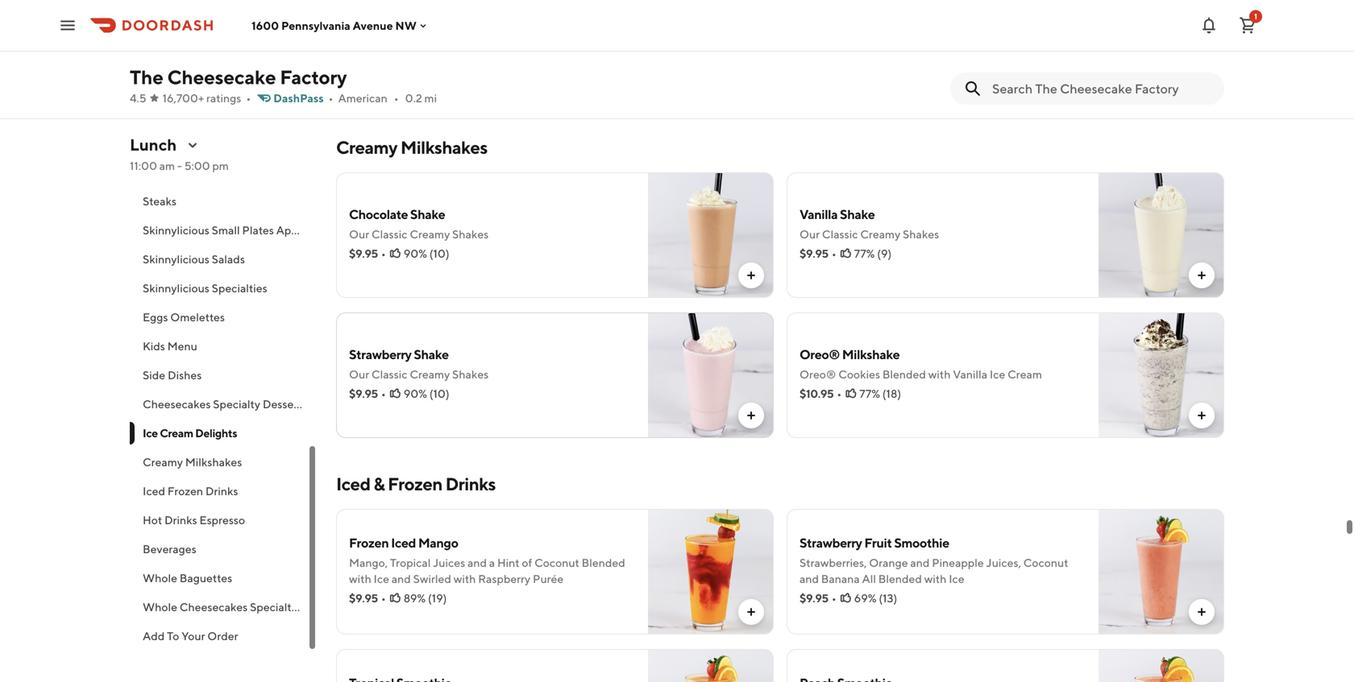 Task type: describe. For each thing, give the bounding box(es) containing it.
dishes
[[168, 369, 202, 382]]

eggs omelettes
[[143, 311, 225, 324]]

with down the mango,
[[349, 573, 371, 586]]

coconut inside strawberry fruit smoothie strawberries, orange and pineapple juices, coconut and banana all blended with ice
[[1024, 557, 1069, 570]]

drinks inside button
[[205, 485, 238, 498]]

hot
[[143, 514, 162, 527]]

smoothie
[[894, 536, 949, 551]]

cheesecakes specialty desserts button
[[130, 390, 317, 419]]

1
[[1254, 12, 1258, 21]]

77% (9)
[[854, 247, 892, 260]]

pineapple
[[932, 557, 984, 570]]

bowl of vanilla ice cream image
[[648, 0, 774, 102]]

iced for iced & frozen drinks
[[336, 474, 370, 495]]

avenue
[[353, 19, 393, 32]]

whole for whole cheesecakes specialty cakes
[[143, 601, 177, 614]]

$10.95
[[800, 387, 834, 401]]

4.5
[[130, 91, 146, 105]]

the cheesecake factory
[[130, 66, 347, 89]]

open menu image
[[58, 16, 77, 35]]

american
[[338, 91, 388, 105]]

0 vertical spatial creamy milkshakes
[[336, 137, 487, 158]]

ratings
[[206, 91, 241, 105]]

hot drinks espresso
[[143, 514, 245, 527]]

$9.95 for strawberry fruit smoothie
[[800, 592, 829, 605]]

1600
[[252, 19, 279, 32]]

eggs
[[143, 311, 168, 324]]

all
[[862, 573, 876, 586]]

mango
[[418, 536, 458, 551]]

beverages
[[143, 543, 196, 556]]

skinnylicious salads
[[143, 253, 245, 266]]

77% (18)
[[860, 387, 901, 401]]

shakes for chocolate shake
[[452, 228, 489, 241]]

90% (10) for strawberry
[[404, 387, 450, 401]]

0 vertical spatial cheesecakes
[[143, 398, 211, 411]]

oreo® milkshake oreo® cookies blended with vanilla ice cream
[[800, 347, 1042, 381]]

specialties
[[212, 282, 267, 295]]

shakes for strawberry shake
[[452, 368, 489, 381]]

ice inside strawberry fruit smoothie strawberries, orange and pineapple juices, coconut and banana all blended with ice
[[949, 573, 965, 586]]

1 vertical spatial cheesecakes
[[180, 601, 248, 614]]

0 horizontal spatial of
[[380, 18, 392, 33]]

our for chocolate
[[349, 228, 369, 241]]

raspberry
[[478, 573, 531, 586]]

$9.95 • for chocolate shake
[[349, 247, 386, 260]]

• for frozen iced mango
[[381, 592, 386, 605]]

small
[[212, 224, 240, 237]]

bowl of vanilla ice cream
[[349, 18, 492, 33]]

mi
[[424, 91, 437, 105]]

juices
[[433, 557, 465, 570]]

kids
[[143, 340, 165, 353]]

to
[[167, 630, 179, 643]]

appetizers
[[276, 224, 332, 237]]

5:00
[[184, 159, 210, 173]]

1600 pennsylvania avenue nw
[[252, 19, 417, 32]]

vanilla shake our classic creamy shakes
[[800, 207, 939, 241]]

$9.95 • for frozen iced mango
[[349, 592, 386, 605]]

add item to cart image for chocolate shake
[[745, 269, 758, 282]]

cakes
[[300, 601, 331, 614]]

purée
[[533, 573, 564, 586]]

our for vanilla
[[800, 228, 820, 241]]

plates
[[242, 224, 274, 237]]

menus image
[[186, 139, 199, 152]]

strawberry for strawberry fruit smoothie
[[800, 536, 862, 551]]

skinnylicious salads button
[[130, 245, 317, 274]]

ice cream delights
[[143, 427, 237, 440]]

add item to cart image for vanilla shake
[[1196, 269, 1208, 282]]

frozen iced mango mango, tropical juices and a hint of coconut blended with ice and swirled with raspberry purée
[[349, 536, 625, 586]]

1 horizontal spatial factory
[[280, 66, 347, 89]]

whole cheesecakes specialty cakes
[[143, 601, 331, 614]]

banana
[[821, 573, 860, 586]]

ice inside oreo® milkshake oreo® cookies blended with vanilla ice cream
[[990, 368, 1006, 381]]

skinnylicious small plates appetizers
[[143, 224, 332, 237]]

cheesecake
[[167, 66, 276, 89]]

creamy for vanilla shake
[[860, 228, 901, 241]]

$9.95 • for strawberry shake
[[349, 387, 386, 401]]

vanilla inside vanilla shake our classic creamy shakes
[[800, 207, 838, 222]]

skinnylicious for skinnylicious salads
[[143, 253, 210, 266]]

add item to cart image for strawberry shake
[[745, 410, 758, 422]]

fruit
[[864, 536, 892, 551]]

the
[[130, 66, 163, 89]]

$10.95 •
[[800, 387, 842, 401]]

specialty inside whole cheesecakes specialty cakes button
[[250, 601, 297, 614]]

$8.50
[[349, 42, 379, 56]]

69% (13)
[[854, 592, 897, 605]]

juices,
[[986, 557, 1021, 570]]

strawberry fruit smoothie strawberries, orange and pineapple juices, coconut and banana all blended with ice
[[800, 536, 1069, 586]]

frozen inside frozen iced mango mango, tropical juices and a hint of coconut blended with ice and swirled with raspberry purée
[[349, 536, 389, 551]]

classic for strawberry
[[372, 368, 408, 381]]

drinks inside button
[[164, 514, 197, 527]]

• for strawberry shake
[[381, 387, 386, 401]]

strawberry shake image
[[648, 313, 774, 439]]

whole for whole baguettes
[[143, 572, 177, 585]]

whole baguettes
[[143, 572, 232, 585]]

Item Search search field
[[992, 80, 1212, 98]]

swirled
[[413, 573, 451, 586]]

menu
[[167, 340, 197, 353]]

1600 pennsylvania avenue nw button
[[252, 19, 430, 32]]

and down strawberries,
[[800, 573, 819, 586]]

1 button
[[1232, 9, 1264, 42]]

11:00
[[130, 159, 157, 173]]

milkshake
[[842, 347, 900, 362]]

vanilla inside oreo® milkshake oreo® cookies blended with vanilla ice cream
[[953, 368, 988, 381]]

-
[[177, 159, 182, 173]]

&
[[374, 474, 385, 495]]

chocolate shake our classic creamy shakes
[[349, 207, 489, 241]]

0 vertical spatial vanilla
[[394, 18, 432, 33]]

lunch
[[130, 135, 177, 154]]

90% (10) for chocolate
[[404, 247, 450, 260]]

• left "0.2"
[[394, 91, 399, 105]]

69%
[[854, 592, 877, 605]]

1 oreo® from the top
[[800, 347, 840, 362]]

delights
[[195, 427, 237, 440]]

shake for strawberry shake
[[414, 347, 449, 362]]

iced & frozen drinks
[[336, 474, 496, 495]]

skinnylicious for skinnylicious specialties
[[143, 282, 210, 295]]

add
[[143, 630, 165, 643]]

frozen inside button
[[168, 485, 203, 498]]

• for strawberry fruit smoothie
[[832, 592, 837, 605]]

strawberry fruit smoothie image
[[1099, 509, 1225, 635]]



Task type: locate. For each thing, give the bounding box(es) containing it.
$9.95 • for vanilla shake
[[800, 247, 837, 260]]

• right "$10.95" on the bottom of page
[[837, 387, 842, 401]]

creamy inside chocolate shake our classic creamy shakes
[[410, 228, 450, 241]]

skinnylicious specialties
[[143, 282, 267, 295]]

your
[[182, 630, 205, 643]]

with inside strawberry fruit smoothie strawberries, orange and pineapple juices, coconut and banana all blended with ice
[[924, 573, 947, 586]]

• for vanilla shake
[[832, 247, 837, 260]]

77% for milkshake
[[860, 387, 880, 401]]

chocolate
[[349, 207, 408, 222]]

0 horizontal spatial drinks
[[164, 514, 197, 527]]

omelettes
[[170, 311, 225, 324]]

3 skinnylicious from the top
[[143, 282, 210, 295]]

cheesecakes down side dishes
[[143, 398, 211, 411]]

creamy milkshakes down "0.2"
[[336, 137, 487, 158]]

american • 0.2 mi
[[338, 91, 437, 105]]

0 vertical spatial strawberry
[[349, 347, 412, 362]]

with right cookies
[[928, 368, 951, 381]]

1 vertical spatial 90% (10)
[[404, 387, 450, 401]]

classic
[[372, 228, 408, 241], [822, 228, 858, 241], [372, 368, 408, 381]]

specialty down side dishes 'button'
[[213, 398, 260, 411]]

skinnylicious up eggs omelettes
[[143, 282, 210, 295]]

• for oreo® milkshake
[[837, 387, 842, 401]]

0.2
[[405, 91, 422, 105]]

iced up hot
[[143, 485, 165, 498]]

• left 77% (9)
[[832, 247, 837, 260]]

whole cheesecakes specialty cakes button
[[130, 593, 331, 622]]

1 skinnylicious from the top
[[143, 224, 210, 237]]

orange
[[869, 557, 908, 570]]

0 vertical spatial whole
[[143, 572, 177, 585]]

90%
[[404, 247, 427, 260], [404, 387, 427, 401]]

0 vertical spatial 90%
[[404, 247, 427, 260]]

1 vertical spatial specialty
[[250, 601, 297, 614]]

1 whole from the top
[[143, 572, 177, 585]]

• left 89%
[[381, 592, 386, 605]]

vanilla shake image
[[1099, 173, 1225, 298]]

add item to cart image
[[745, 269, 758, 282], [1196, 269, 1208, 282], [745, 410, 758, 422], [1196, 606, 1208, 619]]

combinations
[[184, 166, 256, 179]]

coconut up purée at the left of page
[[535, 557, 580, 570]]

cream inside oreo® milkshake oreo® cookies blended with vanilla ice cream
[[1008, 368, 1042, 381]]

specialty left "cakes"
[[250, 601, 297, 614]]

1 items, open order cart image
[[1238, 16, 1258, 35]]

$9.95 • left 77% (9)
[[800, 247, 837, 260]]

oreo® milkshake image
[[1099, 313, 1225, 439]]

creamy milkshakes
[[336, 137, 487, 158], [143, 456, 242, 469]]

0 vertical spatial blended
[[883, 368, 926, 381]]

add item to cart image for frozen iced mango
[[745, 606, 758, 619]]

peach smoothie image
[[1099, 650, 1225, 683]]

$9.95 for vanilla shake
[[800, 247, 829, 260]]

1 vertical spatial (10)
[[429, 387, 450, 401]]

ice inside frozen iced mango mango, tropical juices and a hint of coconut blended with ice and swirled with raspberry purée
[[374, 573, 389, 586]]

2 horizontal spatial iced
[[391, 536, 416, 551]]

1 vertical spatial whole
[[143, 601, 177, 614]]

skinnylicious inside skinnylicious small plates appetizers button
[[143, 224, 210, 237]]

of right hint
[[522, 557, 532, 570]]

blended inside oreo® milkshake oreo® cookies blended with vanilla ice cream
[[883, 368, 926, 381]]

77% for shake
[[854, 247, 875, 260]]

factory
[[280, 66, 347, 89], [143, 166, 181, 179]]

1 vertical spatial skinnylicious
[[143, 253, 210, 266]]

1 horizontal spatial add item to cart image
[[1196, 410, 1208, 422]]

1 vertical spatial blended
[[582, 557, 625, 570]]

strawberry inside strawberry fruit smoothie strawberries, orange and pineapple juices, coconut and banana all blended with ice
[[800, 536, 862, 551]]

0 vertical spatial add item to cart image
[[1196, 410, 1208, 422]]

shakes inside chocolate shake our classic creamy shakes
[[452, 228, 489, 241]]

0 vertical spatial specialty
[[213, 398, 260, 411]]

$9.95 down "banana"
[[800, 592, 829, 605]]

creamy inside vanilla shake our classic creamy shakes
[[860, 228, 901, 241]]

0 vertical spatial oreo®
[[800, 347, 840, 362]]

add item to cart image for oreo® milkshake
[[1196, 410, 1208, 422]]

2 horizontal spatial vanilla
[[953, 368, 988, 381]]

2 oreo® from the top
[[800, 368, 836, 381]]

1 horizontal spatial creamy milkshakes
[[336, 137, 487, 158]]

(13)
[[879, 592, 897, 605]]

drinks down creamy milkshakes button
[[205, 485, 238, 498]]

pm
[[212, 159, 229, 173]]

1 horizontal spatial drinks
[[205, 485, 238, 498]]

nw
[[395, 19, 417, 32]]

77%
[[854, 247, 875, 260], [860, 387, 880, 401]]

shakes inside strawberry shake our classic creamy shakes
[[452, 368, 489, 381]]

90% (10) down strawberry shake our classic creamy shakes
[[404, 387, 450, 401]]

0 horizontal spatial iced
[[143, 485, 165, 498]]

2 skinnylicious from the top
[[143, 253, 210, 266]]

strawberry inside strawberry shake our classic creamy shakes
[[349, 347, 412, 362]]

1 vertical spatial creamy milkshakes
[[143, 456, 242, 469]]

0 vertical spatial skinnylicious
[[143, 224, 210, 237]]

side
[[143, 369, 165, 382]]

dashpass
[[274, 91, 324, 105]]

cream
[[454, 18, 492, 33], [1008, 368, 1042, 381], [160, 427, 193, 440]]

(10) down chocolate shake our classic creamy shakes at the top of page
[[429, 247, 450, 260]]

• down "banana"
[[832, 592, 837, 605]]

90% (10) down chocolate shake our classic creamy shakes at the top of page
[[404, 247, 450, 260]]

steaks button
[[130, 187, 317, 216]]

89% (19)
[[404, 592, 447, 605]]

eggs omelettes button
[[130, 303, 317, 332]]

creamy for chocolate shake
[[410, 228, 450, 241]]

tropical smoothie image
[[648, 650, 774, 683]]

dashpass •
[[274, 91, 333, 105]]

add item to cart image for strawberry fruit smoothie
[[1196, 606, 1208, 619]]

frozen up hot drinks espresso
[[168, 485, 203, 498]]

baguettes
[[180, 572, 232, 585]]

• for chocolate shake
[[381, 247, 386, 260]]

and left a
[[468, 557, 487, 570]]

$9.95 • down the mango,
[[349, 592, 386, 605]]

kids menu
[[143, 340, 197, 353]]

$9.95 down strawberry shake our classic creamy shakes
[[349, 387, 378, 401]]

1 (10) from the top
[[429, 247, 450, 260]]

whole
[[143, 572, 177, 585], [143, 601, 177, 614]]

drinks right hot
[[164, 514, 197, 527]]

whole inside button
[[143, 601, 177, 614]]

iced for iced frozen drinks
[[143, 485, 165, 498]]

2 vertical spatial skinnylicious
[[143, 282, 210, 295]]

77% left the (9)
[[854, 247, 875, 260]]

salads
[[212, 253, 245, 266]]

(18)
[[883, 387, 901, 401]]

milkshakes down mi
[[401, 137, 487, 158]]

2 (10) from the top
[[429, 387, 450, 401]]

77% down cookies
[[860, 387, 880, 401]]

$9.95
[[349, 247, 378, 260], [800, 247, 829, 260], [349, 387, 378, 401], [349, 592, 378, 605], [800, 592, 829, 605]]

whole down beverages
[[143, 572, 177, 585]]

creamy inside strawberry shake our classic creamy shakes
[[410, 368, 450, 381]]

$9.95 • down strawberry shake our classic creamy shakes
[[349, 387, 386, 401]]

2 vertical spatial cream
[[160, 427, 193, 440]]

shake
[[410, 207, 445, 222], [840, 207, 875, 222], [414, 347, 449, 362]]

pennsylvania
[[281, 19, 351, 32]]

tropical
[[390, 557, 431, 570]]

side dishes
[[143, 369, 202, 382]]

classic inside chocolate shake our classic creamy shakes
[[372, 228, 408, 241]]

blended inside frozen iced mango mango, tropical juices and a hint of coconut blended with ice and swirled with raspberry purée
[[582, 557, 625, 570]]

0 horizontal spatial add item to cart image
[[745, 606, 758, 619]]

1 vertical spatial of
[[522, 557, 532, 570]]

1 90% (10) from the top
[[404, 247, 450, 260]]

bowl
[[349, 18, 378, 33]]

notification bell image
[[1200, 16, 1219, 35]]

am
[[159, 159, 175, 173]]

skinnylicious up skinnylicious specialties
[[143, 253, 210, 266]]

2 90% (10) from the top
[[404, 387, 450, 401]]

skinnylicious for skinnylicious small plates appetizers
[[143, 224, 210, 237]]

shakes inside vanilla shake our classic creamy shakes
[[903, 228, 939, 241]]

shake for chocolate shake
[[410, 207, 445, 222]]

skinnylicious inside the skinnylicious salads button
[[143, 253, 210, 266]]

with inside oreo® milkshake oreo® cookies blended with vanilla ice cream
[[928, 368, 951, 381]]

whole up add at the left
[[143, 601, 177, 614]]

0 horizontal spatial creamy milkshakes
[[143, 456, 242, 469]]

creamy milkshakes up iced frozen drinks
[[143, 456, 242, 469]]

whole baguettes button
[[130, 564, 317, 593]]

90% for chocolate
[[404, 247, 427, 260]]

2 whole from the top
[[143, 601, 177, 614]]

16,700+ ratings •
[[163, 91, 251, 105]]

$9.95 • down chocolate
[[349, 247, 386, 260]]

with down pineapple
[[924, 573, 947, 586]]

2 vertical spatial blended
[[879, 573, 922, 586]]

0 vertical spatial of
[[380, 18, 392, 33]]

16,700+
[[163, 91, 204, 105]]

iced up tropical on the bottom of page
[[391, 536, 416, 551]]

factory inside button
[[143, 166, 181, 179]]

classic for vanilla
[[822, 228, 858, 241]]

2 90% from the top
[[404, 387, 427, 401]]

frozen right &
[[388, 474, 442, 495]]

classic inside vanilla shake our classic creamy shakes
[[822, 228, 858, 241]]

iced inside iced frozen drinks button
[[143, 485, 165, 498]]

(19)
[[428, 592, 447, 605]]

our inside chocolate shake our classic creamy shakes
[[349, 228, 369, 241]]

0 vertical spatial cream
[[454, 18, 492, 33]]

shake inside vanilla shake our classic creamy shakes
[[840, 207, 875, 222]]

creamy for strawberry shake
[[410, 368, 450, 381]]

desserts
[[263, 398, 307, 411]]

1 90% from the top
[[404, 247, 427, 260]]

shake inside strawberry shake our classic creamy shakes
[[414, 347, 449, 362]]

and down smoothie
[[910, 557, 930, 570]]

with down juices
[[454, 573, 476, 586]]

2 horizontal spatial drinks
[[446, 474, 496, 495]]

0 horizontal spatial milkshakes
[[185, 456, 242, 469]]

skinnylicious down 'steaks'
[[143, 224, 210, 237]]

$9.95 • for strawberry fruit smoothie
[[800, 592, 837, 605]]

0 horizontal spatial strawberry
[[349, 347, 412, 362]]

cheesecakes specialty desserts
[[143, 398, 307, 411]]

(10)
[[429, 247, 450, 260], [429, 387, 450, 401]]

classic for chocolate
[[372, 228, 408, 241]]

0 vertical spatial factory
[[280, 66, 347, 89]]

1 vertical spatial oreo®
[[800, 368, 836, 381]]

beverages button
[[130, 535, 317, 564]]

frozen iced mango image
[[648, 509, 774, 635]]

1 horizontal spatial coconut
[[1024, 557, 1069, 570]]

a
[[489, 557, 495, 570]]

shake inside chocolate shake our classic creamy shakes
[[410, 207, 445, 222]]

1 coconut from the left
[[535, 557, 580, 570]]

classic inside strawberry shake our classic creamy shakes
[[372, 368, 408, 381]]

$9.95 for chocolate shake
[[349, 247, 378, 260]]

1 vertical spatial factory
[[143, 166, 181, 179]]

shake for vanilla shake
[[840, 207, 875, 222]]

our inside strawberry shake our classic creamy shakes
[[349, 368, 369, 381]]

2 vertical spatial vanilla
[[953, 368, 988, 381]]

$9.95 left 77% (9)
[[800, 247, 829, 260]]

$9.95 down the mango,
[[349, 592, 378, 605]]

of
[[380, 18, 392, 33], [522, 557, 532, 570]]

1 horizontal spatial vanilla
[[800, 207, 838, 222]]

strawberry shake our classic creamy shakes
[[349, 347, 489, 381]]

of inside frozen iced mango mango, tropical juices and a hint of coconut blended with ice and swirled with raspberry purée
[[522, 557, 532, 570]]

$9.95 for strawberry shake
[[349, 387, 378, 401]]

factory up dashpass •
[[280, 66, 347, 89]]

factory combinations
[[143, 166, 256, 179]]

$9.95 down chocolate
[[349, 247, 378, 260]]

1 horizontal spatial milkshakes
[[401, 137, 487, 158]]

frozen
[[388, 474, 442, 495], [168, 485, 203, 498], [349, 536, 389, 551]]

whole inside button
[[143, 572, 177, 585]]

strawberries,
[[800, 557, 867, 570]]

coconut inside frozen iced mango mango, tropical juices and a hint of coconut blended with ice and swirled with raspberry purée
[[535, 557, 580, 570]]

milkshakes inside button
[[185, 456, 242, 469]]

90% down chocolate shake our classic creamy shakes at the top of page
[[404, 247, 427, 260]]

1 vertical spatial cream
[[1008, 368, 1042, 381]]

drinks up mango
[[446, 474, 496, 495]]

1 vertical spatial vanilla
[[800, 207, 838, 222]]

1 vertical spatial 77%
[[860, 387, 880, 401]]

oreo® up '$10.95 •'
[[800, 347, 840, 362]]

1 vertical spatial 90%
[[404, 387, 427, 401]]

1 horizontal spatial of
[[522, 557, 532, 570]]

chocolate shake image
[[648, 173, 774, 298]]

our for strawberry
[[349, 368, 369, 381]]

iced inside frozen iced mango mango, tropical juices and a hint of coconut blended with ice and swirled with raspberry purée
[[391, 536, 416, 551]]

1 horizontal spatial strawberry
[[800, 536, 862, 551]]

0 horizontal spatial factory
[[143, 166, 181, 179]]

0 vertical spatial milkshakes
[[401, 137, 487, 158]]

strawberry for strawberry shake
[[349, 347, 412, 362]]

• down strawberry shake our classic creamy shakes
[[381, 387, 386, 401]]

1 vertical spatial add item to cart image
[[745, 606, 758, 619]]

our inside vanilla shake our classic creamy shakes
[[800, 228, 820, 241]]

add item to cart image
[[1196, 410, 1208, 422], [745, 606, 758, 619]]

hot drinks espresso button
[[130, 506, 317, 535]]

(10) for strawberry shake
[[429, 387, 450, 401]]

0 horizontal spatial coconut
[[535, 557, 580, 570]]

(9)
[[877, 247, 892, 260]]

and down tropical on the bottom of page
[[392, 573, 411, 586]]

(10) for chocolate shake
[[429, 247, 450, 260]]

0 vertical spatial (10)
[[429, 247, 450, 260]]

(10) down strawberry shake our classic creamy shakes
[[429, 387, 450, 401]]

1 horizontal spatial cream
[[454, 18, 492, 33]]

1 vertical spatial strawberry
[[800, 536, 862, 551]]

$9.95 • down "banana"
[[800, 592, 837, 605]]

blended inside strawberry fruit smoothie strawberries, orange and pineapple juices, coconut and banana all blended with ice
[[879, 573, 922, 586]]

ice
[[434, 18, 451, 33], [990, 368, 1006, 381], [143, 427, 158, 440], [374, 573, 389, 586], [949, 573, 965, 586]]

0 horizontal spatial vanilla
[[394, 18, 432, 33]]

creamy inside button
[[143, 456, 183, 469]]

drinks
[[446, 474, 496, 495], [205, 485, 238, 498], [164, 514, 197, 527]]

0 vertical spatial 90% (10)
[[404, 247, 450, 260]]

2 coconut from the left
[[1024, 557, 1069, 570]]

cheesecakes down baguettes
[[180, 601, 248, 614]]

our
[[349, 228, 369, 241], [800, 228, 820, 241], [349, 368, 369, 381]]

90% for strawberry
[[404, 387, 427, 401]]

0 horizontal spatial cream
[[160, 427, 193, 440]]

add to your order
[[143, 630, 238, 643]]

• down chocolate
[[381, 247, 386, 260]]

of left nw
[[380, 18, 392, 33]]

coconut right juices,
[[1024, 557, 1069, 570]]

iced frozen drinks
[[143, 485, 238, 498]]

1 horizontal spatial iced
[[336, 474, 370, 495]]

iced frozen drinks button
[[130, 477, 317, 506]]

factory down lunch
[[143, 166, 181, 179]]

skinnylicious inside 'skinnylicious specialties' button
[[143, 282, 210, 295]]

side dishes button
[[130, 361, 317, 390]]

2 horizontal spatial cream
[[1008, 368, 1042, 381]]

iced left &
[[336, 474, 370, 495]]

oreo® up "$10.95" on the bottom of page
[[800, 368, 836, 381]]

$9.95 for frozen iced mango
[[349, 592, 378, 605]]

cheesecakes
[[143, 398, 211, 411], [180, 601, 248, 614]]

• down the cheesecake factory
[[246, 91, 251, 105]]

creamy milkshakes inside button
[[143, 456, 242, 469]]

frozen up the mango,
[[349, 536, 389, 551]]

• left american
[[329, 91, 333, 105]]

skinnylicious small plates appetizers button
[[130, 216, 332, 245]]

oreo®
[[800, 347, 840, 362], [800, 368, 836, 381]]

1 vertical spatial milkshakes
[[185, 456, 242, 469]]

11:00 am - 5:00 pm
[[130, 159, 229, 173]]

strawberry
[[349, 347, 412, 362], [800, 536, 862, 551]]

specialty inside cheesecakes specialty desserts button
[[213, 398, 260, 411]]

hint
[[497, 557, 520, 570]]

90% down strawberry shake our classic creamy shakes
[[404, 387, 427, 401]]

shakes for vanilla shake
[[903, 228, 939, 241]]

milkshakes down delights
[[185, 456, 242, 469]]

creamy
[[336, 137, 397, 158], [410, 228, 450, 241], [860, 228, 901, 241], [410, 368, 450, 381], [143, 456, 183, 469]]

espresso
[[199, 514, 245, 527]]

0 vertical spatial 77%
[[854, 247, 875, 260]]



Task type: vqa. For each thing, say whether or not it's contained in the screenshot.
(18)
yes



